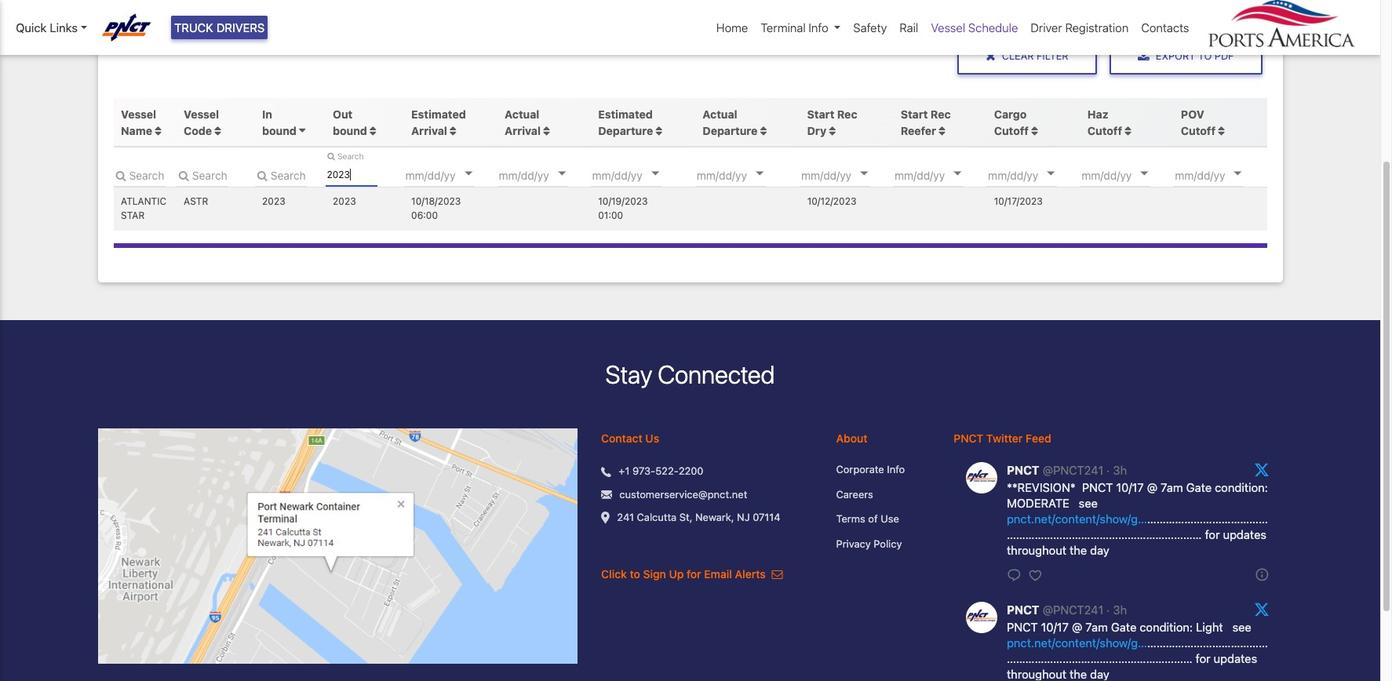 Task type: locate. For each thing, give the bounding box(es) containing it.
2 bound from the left
[[333, 124, 367, 137]]

cargo cutoff
[[995, 107, 1029, 137]]

actual inside actual departure
[[703, 107, 738, 121]]

1 horizontal spatial vessel
[[184, 107, 219, 121]]

drivers
[[217, 20, 265, 35]]

06:00
[[411, 210, 438, 222]]

1 vertical spatial info
[[887, 464, 905, 476]]

3 open calendar image from the left
[[756, 172, 764, 176]]

+1
[[619, 465, 630, 478]]

8 mm/dd/yy field from the left
[[1080, 163, 1175, 187]]

1 open calendar image from the left
[[465, 172, 472, 176]]

truck
[[174, 20, 213, 35]]

open calendar image
[[465, 172, 472, 176], [652, 172, 659, 176], [756, 172, 764, 176], [861, 172, 868, 176], [1048, 172, 1055, 176]]

4 mm/dd/yy field from the left
[[695, 163, 790, 187]]

2 open calendar image from the left
[[652, 172, 659, 176]]

rec inside start rec reefer
[[931, 107, 951, 121]]

bound inside in bound
[[262, 124, 297, 137]]

customerservice@pnct.net
[[620, 488, 748, 501]]

0 horizontal spatial actual
[[505, 107, 540, 121]]

0 horizontal spatial departure
[[598, 124, 653, 137]]

2 actual from the left
[[703, 107, 738, 121]]

open calendar image for seventh the mm/dd/yy field from left
[[1048, 172, 1055, 176]]

2 rec from the left
[[931, 107, 951, 121]]

open calendar image for 2nd the mm/dd/yy field from right
[[1141, 172, 1149, 176]]

alerts
[[735, 568, 766, 581]]

1 estimated from the left
[[411, 107, 466, 121]]

terms of use link
[[837, 512, 931, 528]]

atlantic star
[[121, 196, 166, 222]]

cutoff down haz
[[1088, 124, 1123, 137]]

mm/dd/yy field down the reefer
[[894, 163, 988, 187]]

1 horizontal spatial start
[[901, 107, 928, 121]]

5 mm/dd/yy field from the left
[[800, 163, 894, 187]]

rec inside start rec dry
[[838, 107, 858, 121]]

star
[[121, 210, 145, 222]]

2023
[[262, 196, 286, 208], [333, 196, 356, 208]]

2 cutoff from the left
[[1088, 124, 1123, 137]]

rec for start rec reefer
[[931, 107, 951, 121]]

0 horizontal spatial rec
[[838, 107, 858, 121]]

1 horizontal spatial arrival
[[505, 124, 541, 137]]

atlantic
[[121, 196, 166, 208]]

1 cutoff from the left
[[995, 124, 1029, 137]]

rail
[[900, 20, 919, 35]]

0 horizontal spatial start
[[808, 107, 835, 121]]

1 horizontal spatial 2023
[[333, 196, 356, 208]]

bound down "in" on the left
[[262, 124, 297, 137]]

1 actual from the left
[[505, 107, 540, 121]]

estimated departure
[[598, 107, 653, 137]]

0 horizontal spatial cutoff
[[995, 124, 1029, 137]]

7 mm/dd/yy field from the left
[[987, 163, 1081, 187]]

1 horizontal spatial estimated
[[598, 107, 653, 121]]

mm/dd/yy field up 10/12/2023
[[800, 163, 894, 187]]

start inside start rec dry
[[808, 107, 835, 121]]

2 arrival from the left
[[505, 124, 541, 137]]

mm/dd/yy field down the pov cutoff
[[1174, 163, 1268, 187]]

+1 973-522-2200 link
[[619, 464, 704, 480]]

bound
[[262, 124, 297, 137], [333, 124, 367, 137]]

info right terminal
[[809, 20, 829, 35]]

rec
[[838, 107, 858, 121], [931, 107, 951, 121]]

vessel for name
[[121, 107, 156, 121]]

departure
[[598, 124, 653, 137], [703, 124, 758, 137]]

cargo
[[995, 107, 1027, 121]]

estimated inside estimated departure
[[598, 107, 653, 121]]

open calendar image
[[558, 172, 566, 176], [954, 172, 962, 176], [1141, 172, 1149, 176], [1235, 172, 1242, 176]]

2 horizontal spatial vessel
[[931, 20, 966, 35]]

1 horizontal spatial rec
[[931, 107, 951, 121]]

vessel right the rail
[[931, 20, 966, 35]]

sign
[[643, 568, 666, 581]]

1 departure from the left
[[598, 124, 653, 137]]

bound down out
[[333, 124, 367, 137]]

start up the reefer
[[901, 107, 928, 121]]

1 rec from the left
[[838, 107, 858, 121]]

3 cutoff from the left
[[1182, 124, 1216, 137]]

mm/dd/yy field up 10/18/2023
[[404, 163, 498, 187]]

5 open calendar image from the left
[[1048, 172, 1055, 176]]

open calendar image for 8th the mm/dd/yy field from the right
[[558, 172, 566, 176]]

bound inside out bound
[[333, 124, 367, 137]]

start for dry
[[808, 107, 835, 121]]

actual departure
[[703, 107, 758, 137]]

truck drivers
[[174, 20, 265, 35]]

0 horizontal spatial info
[[809, 20, 829, 35]]

vessel up name
[[121, 107, 156, 121]]

start inside start rec reefer
[[901, 107, 928, 121]]

1 horizontal spatial info
[[887, 464, 905, 476]]

stay
[[606, 360, 653, 389]]

0 horizontal spatial estimated
[[411, 107, 466, 121]]

clear filter
[[1002, 50, 1069, 62]]

about
[[837, 432, 868, 445]]

click
[[601, 568, 627, 581]]

open calendar image for sixth the mm/dd/yy field from left
[[954, 172, 962, 176]]

mm/dd/yy field down actual arrival
[[497, 163, 592, 187]]

astr
[[184, 196, 208, 208]]

3 open calendar image from the left
[[1141, 172, 1149, 176]]

vessel for schedule
[[931, 20, 966, 35]]

0 horizontal spatial vessel
[[121, 107, 156, 121]]

1 open calendar image from the left
[[558, 172, 566, 176]]

estimated
[[411, 107, 466, 121], [598, 107, 653, 121]]

open calendar image for 7th the mm/dd/yy field from the right
[[652, 172, 659, 176]]

0 horizontal spatial bound
[[262, 124, 297, 137]]

1 mm/dd/yy field from the left
[[404, 163, 498, 187]]

stay connected
[[606, 360, 775, 389]]

in
[[262, 107, 272, 121]]

info for terminal info
[[809, 20, 829, 35]]

actual for actual departure
[[703, 107, 738, 121]]

code
[[184, 124, 212, 137]]

+1 973-522-2200
[[619, 465, 704, 478]]

info
[[809, 20, 829, 35], [887, 464, 905, 476]]

4 open calendar image from the left
[[1235, 172, 1242, 176]]

4 open calendar image from the left
[[861, 172, 868, 176]]

export to pdf link
[[1110, 37, 1263, 75]]

cutoff down the pov
[[1182, 124, 1216, 137]]

cutoff down cargo
[[995, 124, 1029, 137]]

2 departure from the left
[[703, 124, 758, 137]]

registration
[[1066, 20, 1129, 35]]

cutoff
[[995, 124, 1029, 137], [1088, 124, 1123, 137], [1182, 124, 1216, 137]]

1 start from the left
[[808, 107, 835, 121]]

info inside "link"
[[887, 464, 905, 476]]

2 2023 from the left
[[333, 196, 356, 208]]

0 vertical spatial info
[[809, 20, 829, 35]]

quick
[[16, 20, 47, 35]]

bound for out
[[333, 124, 367, 137]]

9 mm/dd/yy field from the left
[[1174, 163, 1268, 187]]

start rec reefer
[[901, 107, 951, 137]]

mm/dd/yy field
[[404, 163, 498, 187], [497, 163, 592, 187], [591, 163, 685, 187], [695, 163, 790, 187], [800, 163, 894, 187], [894, 163, 988, 187], [987, 163, 1081, 187], [1080, 163, 1175, 187], [1174, 163, 1268, 187]]

newark,
[[696, 511, 734, 524]]

info up careers link
[[887, 464, 905, 476]]

up
[[669, 568, 684, 581]]

mm/dd/yy field up 10/19/2023
[[591, 163, 685, 187]]

mm/dd/yy field down actual departure
[[695, 163, 790, 187]]

cutoff for haz
[[1088, 124, 1123, 137]]

1 horizontal spatial bound
[[333, 124, 367, 137]]

10/18/2023
[[411, 196, 461, 208]]

1 bound from the left
[[262, 124, 297, 137]]

actual
[[505, 107, 540, 121], [703, 107, 738, 121]]

0 horizontal spatial arrival
[[411, 124, 447, 137]]

vessel code
[[184, 107, 219, 137]]

1 horizontal spatial cutoff
[[1088, 124, 1123, 137]]

use
[[881, 513, 900, 526]]

contact us
[[601, 432, 660, 445]]

1 horizontal spatial actual
[[703, 107, 738, 121]]

start for reefer
[[901, 107, 928, 121]]

10/12/2023
[[808, 196, 857, 208]]

click to sign up for email alerts
[[601, 568, 769, 581]]

clear
[[1002, 50, 1034, 62]]

start rec dry
[[808, 107, 858, 137]]

0 horizontal spatial 2023
[[262, 196, 286, 208]]

01:00
[[598, 210, 623, 222]]

connected
[[658, 360, 775, 389]]

None field
[[113, 163, 165, 187], [176, 163, 228, 187], [255, 163, 307, 187], [325, 163, 377, 187], [113, 163, 165, 187], [176, 163, 228, 187], [255, 163, 307, 187], [325, 163, 377, 187]]

arrival inside estimated arrival
[[411, 124, 447, 137]]

2 open calendar image from the left
[[954, 172, 962, 176]]

1 arrival from the left
[[411, 124, 447, 137]]

export to pdf
[[1156, 50, 1234, 62]]

envelope o image
[[772, 570, 783, 581]]

2 start from the left
[[901, 107, 928, 121]]

actual for actual arrival
[[505, 107, 540, 121]]

2 estimated from the left
[[598, 107, 653, 121]]

corporate
[[837, 464, 885, 476]]

mm/dd/yy field down haz cutoff
[[1080, 163, 1175, 187]]

pdf
[[1215, 50, 1234, 62]]

10/19/2023 01:00
[[598, 196, 648, 222]]

2 horizontal spatial cutoff
[[1182, 124, 1216, 137]]

522-
[[656, 465, 679, 478]]

corporate info link
[[837, 463, 931, 478]]

privacy
[[837, 538, 871, 550]]

careers link
[[837, 488, 931, 503]]

vessel schedule
[[931, 20, 1019, 35]]

start up dry
[[808, 107, 835, 121]]

close image
[[986, 50, 996, 62]]

actual inside actual arrival
[[505, 107, 540, 121]]

1 horizontal spatial departure
[[703, 124, 758, 137]]

mm/dd/yy field up 10/17/2023
[[987, 163, 1081, 187]]

vessel up code
[[184, 107, 219, 121]]

estimated for arrival
[[411, 107, 466, 121]]



Task type: describe. For each thing, give the bounding box(es) containing it.
email
[[704, 568, 732, 581]]

cutoff for cargo
[[995, 124, 1029, 137]]

rail link
[[894, 13, 925, 43]]

privacy policy link
[[837, 537, 931, 552]]

click to sign up for email alerts link
[[601, 568, 783, 581]]

links
[[50, 20, 78, 35]]

1 2023 from the left
[[262, 196, 286, 208]]

pnct twitter feed
[[954, 432, 1052, 445]]

careers
[[837, 488, 874, 501]]

3 mm/dd/yy field from the left
[[591, 163, 685, 187]]

out
[[333, 107, 353, 121]]

quick links
[[16, 20, 78, 35]]

info for corporate info
[[887, 464, 905, 476]]

10/17/2023
[[995, 196, 1043, 208]]

nj
[[737, 511, 750, 524]]

dry
[[808, 124, 827, 137]]

10/19/2023
[[598, 196, 648, 208]]

departure for estimated
[[598, 124, 653, 137]]

driver registration link
[[1025, 13, 1136, 43]]

arrival for estimated arrival
[[411, 124, 447, 137]]

safety link
[[847, 13, 894, 43]]

pov
[[1182, 107, 1205, 121]]

vessel schedule link
[[925, 13, 1025, 43]]

privacy policy
[[837, 538, 902, 550]]

schedule
[[969, 20, 1019, 35]]

07114
[[753, 511, 781, 524]]

download image
[[1138, 50, 1150, 62]]

241
[[617, 511, 634, 524]]

home link
[[710, 13, 755, 43]]

vessel for code
[[184, 107, 219, 121]]

terminal
[[761, 20, 806, 35]]

truck drivers link
[[171, 16, 268, 40]]

rec for start rec dry
[[838, 107, 858, 121]]

open calendar image for 4th the mm/dd/yy field from left
[[756, 172, 764, 176]]

vessel name
[[121, 107, 156, 137]]

driver registration
[[1031, 20, 1129, 35]]

pnct
[[954, 432, 984, 445]]

policy
[[874, 538, 902, 550]]

corporate info
[[837, 464, 905, 476]]

973-
[[633, 465, 656, 478]]

reefer
[[901, 124, 937, 137]]

arrival for actual arrival
[[505, 124, 541, 137]]

terminal info link
[[755, 13, 847, 43]]

feed
[[1026, 432, 1052, 445]]

estimated arrival
[[411, 107, 466, 137]]

to
[[1199, 50, 1212, 62]]

2 mm/dd/yy field from the left
[[497, 163, 592, 187]]

contact
[[601, 432, 643, 445]]

of
[[869, 513, 878, 526]]

twitter
[[987, 432, 1023, 445]]

terminal info
[[761, 20, 829, 35]]

terms of use
[[837, 513, 900, 526]]

export
[[1156, 50, 1196, 62]]

10/18/2023 06:00
[[411, 196, 461, 222]]

estimated for departure
[[598, 107, 653, 121]]

2200
[[679, 465, 704, 478]]

open calendar image for 5th the mm/dd/yy field from right
[[861, 172, 868, 176]]

driver
[[1031, 20, 1063, 35]]

6 mm/dd/yy field from the left
[[894, 163, 988, 187]]

open calendar image for first the mm/dd/yy field from right
[[1235, 172, 1242, 176]]

us
[[646, 432, 660, 445]]

quick links link
[[16, 19, 87, 36]]

actual arrival
[[505, 107, 541, 137]]

terms
[[837, 513, 866, 526]]

241 calcutta st, newark, nj 07114 link
[[617, 511, 781, 526]]

to
[[630, 568, 641, 581]]

haz
[[1088, 107, 1109, 121]]

open calendar image for first the mm/dd/yy field from left
[[465, 172, 472, 176]]

241 calcutta st, newark, nj 07114
[[617, 511, 781, 524]]

calcutta
[[637, 511, 677, 524]]

clear filter button
[[958, 37, 1097, 75]]

contacts
[[1142, 20, 1190, 35]]

in bound
[[262, 107, 299, 137]]

name
[[121, 124, 152, 137]]

departure for actual
[[703, 124, 758, 137]]

cutoff for pov
[[1182, 124, 1216, 137]]

home
[[717, 20, 748, 35]]

st,
[[680, 511, 693, 524]]

out bound
[[333, 107, 370, 137]]

bound for in
[[262, 124, 297, 137]]



Task type: vqa. For each thing, say whether or not it's contained in the screenshot.
2nd flat from the right
no



